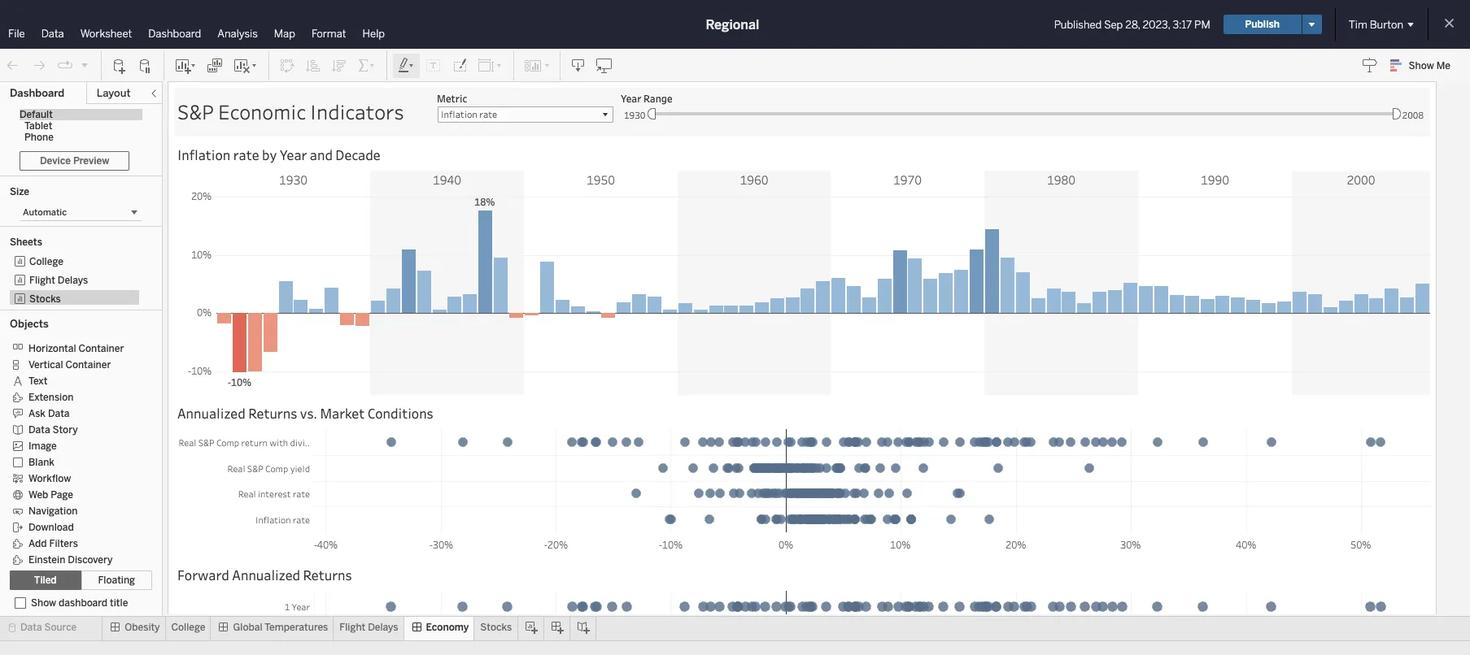 Task type: vqa. For each thing, say whether or not it's contained in the screenshot.
the left 01
no



Task type: describe. For each thing, give the bounding box(es) containing it.
tiled
[[34, 575, 57, 587]]

container for vertical container
[[65, 360, 111, 371]]

vertical
[[28, 360, 63, 371]]

global temperatures
[[233, 623, 328, 634]]

Real S&P Comp return with dividend, Metric. Press Space to toggle selection. Press Escape to go back to the left margin. Use arrow keys to navigate headers text field
[[174, 430, 314, 456]]

economy
[[426, 623, 469, 634]]

horizontal
[[28, 343, 76, 355]]

download option
[[10, 519, 129, 536]]

navigation
[[28, 506, 78, 517]]

0 vertical spatial year
[[621, 92, 642, 105]]

economic
[[218, 98, 306, 125]]

ask data option
[[10, 405, 129, 422]]

0 horizontal spatial college
[[29, 256, 63, 268]]

data up data story
[[48, 408, 70, 420]]

data story
[[28, 425, 78, 436]]

collapse image
[[149, 89, 159, 98]]

rate
[[233, 146, 259, 163]]

show me
[[1409, 60, 1451, 72]]

page
[[51, 490, 73, 501]]

1940, Decade. Press Space to toggle selection. Press Escape to go back to the left margin. Use arrow keys to navigate headers text field
[[370, 171, 524, 188]]

year range
[[621, 92, 673, 105]]

download image
[[571, 57, 587, 74]]

obesity
[[125, 623, 160, 634]]

show me button
[[1383, 53, 1466, 78]]

1 horizontal spatial replay animation image
[[80, 60, 90, 70]]

inflation rate by year and decade
[[177, 146, 381, 163]]

default
[[20, 109, 53, 120]]

dashboard
[[59, 598, 108, 610]]

1 Year, Metric. Press Space to toggle selection. Press Escape to go back to the left margin. Use arrow keys to navigate headers text field
[[174, 592, 314, 623]]

data story option
[[10, 422, 129, 438]]

range
[[644, 92, 673, 105]]

device preview
[[40, 155, 109, 167]]

data for data story
[[28, 425, 50, 436]]

default tablet phone
[[20, 109, 54, 143]]

0 vertical spatial stocks
[[29, 294, 61, 305]]

0 horizontal spatial replay animation image
[[57, 57, 73, 74]]

tablet
[[24, 120, 52, 132]]

list box containing college
[[10, 253, 152, 309]]

title
[[110, 598, 128, 610]]

show labels image
[[426, 57, 442, 74]]

format
[[312, 28, 346, 40]]

indicators
[[310, 98, 404, 125]]

0 horizontal spatial dashboard
[[10, 87, 64, 99]]

me
[[1437, 60, 1451, 72]]

layout
[[97, 87, 131, 99]]

Inflation rate, Metric. Press Space to toggle selection. Press Escape to go back to the left margin. Use arrow keys to navigate headers text field
[[174, 507, 314, 533]]

source
[[44, 623, 77, 634]]

Real S&P Comp yield, Metric. Press Space to toggle selection. Press Escape to go back to the left margin. Use arrow keys to navigate headers text field
[[174, 456, 314, 482]]

format workbook image
[[452, 57, 468, 74]]

vs.
[[300, 405, 317, 422]]

1 horizontal spatial dashboard
[[148, 28, 201, 40]]

ask
[[28, 408, 46, 420]]

by
[[262, 146, 277, 163]]

1 horizontal spatial college
[[171, 623, 205, 634]]

help
[[363, 28, 385, 40]]

device
[[40, 155, 71, 167]]

annualized returns vs. market conditions
[[177, 405, 434, 422]]

burton
[[1370, 18, 1404, 31]]

vertical container
[[28, 360, 111, 371]]

text
[[28, 376, 47, 387]]

sep
[[1105, 18, 1123, 31]]

floating
[[98, 575, 135, 587]]

add filters option
[[10, 536, 129, 552]]

analysis
[[218, 28, 258, 40]]

1 horizontal spatial flight
[[340, 623, 366, 634]]

einstein discovery
[[28, 555, 113, 566]]

conditions
[[368, 405, 434, 422]]

3:17
[[1173, 18, 1192, 31]]

s&p economic indicators
[[177, 98, 404, 125]]

forward annualized returns
[[177, 567, 352, 584]]

0 vertical spatial marks. press enter to open the view data window.. use arrow keys to navigate data visualization elements. image
[[216, 188, 1431, 396]]

regional
[[706, 17, 760, 32]]

web page
[[28, 490, 73, 501]]

published sep 28, 2023, 3:17 pm
[[1055, 18, 1211, 31]]

data source
[[20, 623, 77, 634]]

data guide image
[[1362, 57, 1378, 73]]

clear sheet image
[[233, 57, 259, 74]]

duplicate image
[[207, 57, 223, 74]]

filters
[[49, 539, 78, 550]]

blank
[[28, 457, 55, 469]]

1930
[[624, 109, 646, 121]]

1930, Decade. Press Space to toggle selection. Press Escape to go back to the left margin. Use arrow keys to navigate headers text field
[[216, 171, 370, 188]]

published
[[1055, 18, 1102, 31]]

new data source image
[[111, 57, 128, 74]]

objects list box
[[10, 335, 152, 568]]

web
[[28, 490, 48, 501]]

market
[[320, 405, 365, 422]]

navigation option
[[10, 503, 129, 519]]

inflation
[[177, 146, 231, 163]]

show for show dashboard title
[[31, 598, 56, 610]]

download
[[28, 522, 74, 534]]

horizontal container option
[[10, 340, 129, 356]]

extension option
[[10, 389, 129, 405]]

data for data source
[[20, 623, 42, 634]]

show/hide cards image
[[524, 57, 550, 74]]

1960, Decade. Press Space to toggle selection. Press Escape to go back to the left margin. Use arrow keys to navigate headers text field
[[678, 171, 831, 188]]

publish
[[1246, 19, 1280, 30]]

sort descending image
[[331, 57, 348, 74]]

0 vertical spatial flight delays
[[29, 275, 88, 286]]

add filters
[[28, 539, 78, 550]]

automatic
[[23, 208, 67, 218]]



Task type: locate. For each thing, give the bounding box(es) containing it.
college
[[29, 256, 63, 268], [171, 623, 205, 634]]

1 vertical spatial year
[[280, 146, 307, 163]]

1 horizontal spatial year
[[621, 92, 642, 105]]

1 horizontal spatial delays
[[368, 623, 398, 634]]

temperatures
[[265, 623, 328, 634]]

year right by
[[280, 146, 307, 163]]

dashboard up default
[[10, 87, 64, 99]]

data for data
[[41, 28, 64, 40]]

blank option
[[10, 454, 129, 470]]

1 vertical spatial show
[[31, 598, 56, 610]]

1 vertical spatial marks. press enter to open the view data window.. use arrow keys to navigate data visualization elements. image
[[314, 430, 1431, 534]]

story
[[52, 425, 78, 436]]

1 vertical spatial returns
[[303, 567, 352, 584]]

1990, Decade. Press Space to toggle selection. Press Escape to go back to the left margin. Use arrow keys to navigate headers text field
[[1139, 171, 1292, 188]]

pause auto updates image
[[138, 57, 154, 74]]

image
[[28, 441, 57, 452]]

college right obesity
[[171, 623, 205, 634]]

discovery
[[68, 555, 113, 566]]

0 vertical spatial flight
[[29, 275, 55, 286]]

2000, Decade. Press Space to toggle selection. Press Escape to go back to the left margin. Use arrow keys to navigate headers text field
[[1292, 171, 1431, 188]]

tim
[[1349, 18, 1368, 31]]

web page option
[[10, 487, 129, 503]]

metric
[[437, 92, 467, 105]]

size
[[10, 186, 29, 198]]

returns left vs.
[[248, 405, 297, 422]]

0 vertical spatial show
[[1409, 60, 1435, 72]]

stocks up objects on the left
[[29, 294, 61, 305]]

2 vertical spatial marks. press enter to open the view data window.. use arrow keys to navigate data visualization elements. image
[[314, 592, 1431, 656]]

objects
[[10, 318, 49, 330]]

0 horizontal spatial year
[[280, 146, 307, 163]]

annualized
[[177, 405, 246, 422], [232, 567, 300, 584]]

show inside button
[[1409, 60, 1435, 72]]

delays inside list box
[[58, 275, 88, 286]]

marks. press enter to open the view data window.. use arrow keys to navigate data visualization elements. image
[[216, 188, 1431, 396], [314, 430, 1431, 534], [314, 592, 1431, 656]]

workflow option
[[10, 470, 129, 487]]

Real interest rate, Metric. Press Space to toggle selection. Press Escape to go back to the left margin. Use arrow keys to navigate headers text field
[[174, 482, 314, 507]]

redo image
[[31, 57, 47, 74]]

flight delays down sheets
[[29, 275, 88, 286]]

1 horizontal spatial show
[[1409, 60, 1435, 72]]

1 vertical spatial annualized
[[232, 567, 300, 584]]

preview
[[73, 155, 109, 167]]

1 vertical spatial delays
[[368, 623, 398, 634]]

0 horizontal spatial returns
[[248, 405, 297, 422]]

pm
[[1195, 18, 1211, 31]]

annualized up real s&p comp return with dividend, metric. press space to toggle selection. press escape to go back to the left margin. use arrow keys to navigate headers text box
[[177, 405, 246, 422]]

delays
[[58, 275, 88, 286], [368, 623, 398, 634]]

container up the vertical container
[[79, 343, 124, 355]]

horizontal container
[[28, 343, 124, 355]]

show left 'me'
[[1409, 60, 1435, 72]]

college down sheets
[[29, 256, 63, 268]]

1 vertical spatial college
[[171, 623, 205, 634]]

fit image
[[478, 57, 504, 74]]

container for horizontal container
[[79, 343, 124, 355]]

flight delays
[[29, 275, 88, 286], [340, 623, 398, 634]]

decade
[[336, 146, 381, 163]]

tim burton
[[1349, 18, 1404, 31]]

0 vertical spatial college
[[29, 256, 63, 268]]

worksheet
[[80, 28, 132, 40]]

container inside option
[[79, 343, 124, 355]]

data left source
[[20, 623, 42, 634]]

flight down sheets
[[29, 275, 55, 286]]

0 vertical spatial annualized
[[177, 405, 246, 422]]

image option
[[10, 438, 129, 454]]

stocks right economy
[[480, 623, 512, 634]]

replay animation image right the redo icon
[[57, 57, 73, 74]]

show down the tiled
[[31, 598, 56, 610]]

publish button
[[1224, 15, 1302, 34]]

container
[[79, 343, 124, 355], [65, 360, 111, 371]]

togglestate option group
[[10, 571, 152, 591]]

returns up temperatures on the left bottom of page
[[303, 567, 352, 584]]

0 horizontal spatial flight delays
[[29, 275, 88, 286]]

1 horizontal spatial returns
[[303, 567, 352, 584]]

stocks
[[29, 294, 61, 305], [480, 623, 512, 634]]

add
[[28, 539, 47, 550]]

1 horizontal spatial flight delays
[[340, 623, 398, 634]]

device preview button
[[20, 151, 130, 171]]

year
[[621, 92, 642, 105], [280, 146, 307, 163]]

replay animation image left new data source icon
[[80, 60, 90, 70]]

and
[[310, 146, 333, 163]]

map
[[274, 28, 295, 40]]

0 horizontal spatial show
[[31, 598, 56, 610]]

phone
[[24, 132, 54, 143]]

totals image
[[357, 57, 377, 74]]

0 horizontal spatial stocks
[[29, 294, 61, 305]]

sort ascending image
[[305, 57, 321, 74]]

file
[[8, 28, 25, 40]]

einstein discovery option
[[10, 552, 129, 568]]

forward
[[177, 567, 229, 584]]

0 vertical spatial dashboard
[[148, 28, 201, 40]]

data up the redo icon
[[41, 28, 64, 40]]

replay animation image
[[57, 57, 73, 74], [80, 60, 90, 70]]

1970, Decade. Press Space to toggle selection. Press Escape to go back to the left margin. Use arrow keys to navigate headers text field
[[831, 171, 985, 188]]

returns
[[248, 405, 297, 422], [303, 567, 352, 584]]

1 vertical spatial dashboard
[[10, 87, 64, 99]]

highlight image
[[397, 57, 416, 74]]

1950, Decade. Press Space to toggle selection. Press Escape to go back to the left margin. Use arrow keys to navigate headers text field
[[524, 171, 678, 188]]

1 vertical spatial flight delays
[[340, 623, 398, 634]]

ask data
[[28, 408, 70, 420]]

data
[[41, 28, 64, 40], [48, 408, 70, 420], [28, 425, 50, 436], [20, 623, 42, 634]]

text option
[[10, 373, 129, 389]]

list box
[[10, 253, 152, 309]]

s&p
[[177, 98, 214, 125]]

0 vertical spatial container
[[79, 343, 124, 355]]

vertical container option
[[10, 356, 129, 373]]

1 vertical spatial stocks
[[480, 623, 512, 634]]

flight right temperatures on the left bottom of page
[[340, 623, 366, 634]]

28,
[[1126, 18, 1141, 31]]

dashboard up new worksheet icon
[[148, 28, 201, 40]]

2008
[[1403, 109, 1424, 121]]

1980, Decade. Press Space to toggle selection. Press Escape to go back to the left margin. Use arrow keys to navigate headers text field
[[985, 171, 1139, 188]]

0 vertical spatial delays
[[58, 275, 88, 286]]

global
[[233, 623, 262, 634]]

0 vertical spatial returns
[[248, 405, 297, 422]]

undo image
[[5, 57, 21, 74]]

extension
[[28, 392, 74, 404]]

einstein
[[28, 555, 65, 566]]

workflow
[[28, 474, 71, 485]]

new worksheet image
[[174, 57, 197, 74]]

show
[[1409, 60, 1435, 72], [31, 598, 56, 610]]

delays up horizontal container option
[[58, 275, 88, 286]]

0 horizontal spatial delays
[[58, 275, 88, 286]]

container inside "option"
[[65, 360, 111, 371]]

year up 1930
[[621, 92, 642, 105]]

show dashboard title
[[31, 598, 128, 610]]

sheets
[[10, 237, 42, 248]]

flight
[[29, 275, 55, 286], [340, 623, 366, 634]]

data down ask
[[28, 425, 50, 436]]

dashboard
[[148, 28, 201, 40], [10, 87, 64, 99]]

1 horizontal spatial stocks
[[480, 623, 512, 634]]

1 vertical spatial container
[[65, 360, 111, 371]]

2023,
[[1143, 18, 1171, 31]]

flight delays right temperatures on the left bottom of page
[[340, 623, 398, 634]]

container down horizontal container
[[65, 360, 111, 371]]

1 vertical spatial flight
[[340, 623, 366, 634]]

open and edit this workbook in tableau desktop image
[[597, 57, 613, 74]]

0 horizontal spatial flight
[[29, 275, 55, 286]]

swap rows and columns image
[[279, 57, 295, 74]]

show for show me
[[1409, 60, 1435, 72]]

delays left economy
[[368, 623, 398, 634]]

annualized up 1 year, metric. press space to toggle selection. press escape to go back to the left margin. use arrow keys to navigate headers "text field"
[[232, 567, 300, 584]]



